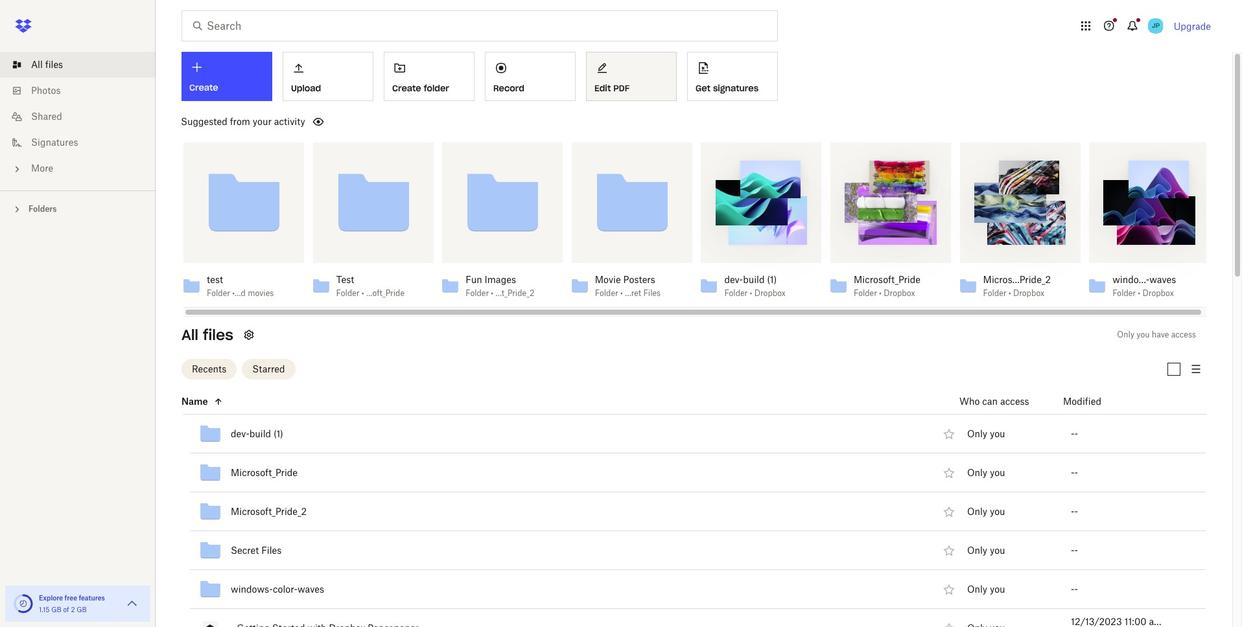 Task type: locate. For each thing, give the bounding box(es) containing it.
2 dropbox from the left
[[884, 289, 915, 298]]

only you for files
[[968, 546, 1006, 557]]

record button
[[485, 52, 576, 101]]

1 only you from the top
[[968, 429, 1006, 440]]

build
[[743, 274, 765, 285], [250, 428, 271, 439]]

all files up photos
[[31, 59, 63, 70]]

0 vertical spatial dev-
[[725, 274, 743, 285]]

0 horizontal spatial access
[[1001, 396, 1030, 407]]

micros…pride_2 folder • dropbox
[[984, 274, 1051, 298]]

more image
[[10, 163, 23, 176]]

(1)
[[767, 274, 777, 285], [274, 428, 283, 439]]

share button for dev-build (1)
[[746, 153, 788, 174]]

6 share from the left
[[1013, 158, 1039, 169]]

folders
[[29, 204, 57, 214]]

0 vertical spatial build
[[743, 274, 765, 285]]

gb right 2
[[77, 606, 87, 614]]

2 -- from the top
[[1071, 467, 1079, 478]]

signatures
[[713, 83, 759, 94]]

• inside windo…-waves folder • dropbox
[[1138, 289, 1141, 298]]

1 vertical spatial files
[[261, 545, 282, 556]]

0 horizontal spatial files
[[45, 59, 63, 70]]

1 share button from the left
[[229, 153, 270, 174]]

microsoft_pride inside the 'name microsoft_pride, modified 12/5/2023 2:15 pm,' element
[[231, 467, 298, 478]]

2 only you button from the top
[[968, 466, 1006, 481]]

add to starred image inside name dev-build (1), modified 12/5/2023 2:18 pm, element
[[942, 426, 957, 442]]

dropbox inside micros…pride_2 folder • dropbox
[[1014, 289, 1045, 298]]

dropbox down dev-build (1) button
[[755, 289, 786, 298]]

8 folder from the left
[[1113, 289, 1136, 298]]

only you inside name windows-color-waves, modified 12/5/2023 2:19 pm, element
[[968, 584, 1006, 595]]

folder
[[424, 83, 449, 94]]

5 -- from the top
[[1071, 584, 1079, 595]]

dev-
[[725, 274, 743, 285], [231, 428, 250, 439]]

share button for test
[[229, 153, 270, 174]]

only inside the 'name microsoft_pride, modified 12/5/2023 2:15 pm,' element
[[968, 468, 988, 479]]

share button for fun images
[[488, 153, 529, 174]]

7 • from the left
[[1138, 289, 1141, 298]]

2 • from the left
[[491, 289, 494, 298]]

create folder button
[[384, 52, 475, 101]]

1 add to starred image from the top
[[942, 465, 957, 481]]

0 vertical spatial all
[[31, 59, 43, 70]]

only inside name windows-color-waves, modified 12/5/2023 2:19 pm, element
[[968, 584, 988, 595]]

photos
[[31, 85, 61, 96]]

2 vertical spatial add to starred image
[[942, 582, 957, 598]]

2
[[71, 606, 75, 614]]

2 share button from the left
[[358, 153, 400, 174]]

7 folder from the left
[[984, 289, 1007, 298]]

files down posters
[[644, 289, 661, 298]]

files inside list item
[[45, 59, 63, 70]]

only
[[1118, 330, 1135, 340], [968, 429, 988, 440], [968, 468, 988, 479], [968, 507, 988, 518], [968, 546, 988, 557], [968, 584, 988, 595]]

…t_pride_2
[[496, 289, 535, 298]]

3 only you button from the top
[[968, 505, 1006, 520]]

1 dropbox from the left
[[755, 289, 786, 298]]

only you inside name dev-build (1), modified 12/5/2023 2:18 pm, element
[[968, 429, 1006, 440]]

2 add to starred image from the top
[[942, 543, 957, 559]]

-- inside name microsoft_pride_2, modified 12/5/2023 2:20 pm, 'element'
[[1071, 506, 1079, 517]]

dropbox image
[[10, 13, 36, 39]]

you for secret files
[[990, 546, 1006, 557]]

you inside name secret files, modified 11/21/2023 1:55 pm, element
[[990, 546, 1006, 557]]

0 horizontal spatial microsoft_pride
[[231, 467, 298, 478]]

secret files
[[231, 545, 282, 556]]

0 vertical spatial files
[[45, 59, 63, 70]]

0 horizontal spatial dev-
[[231, 428, 250, 439]]

1 vertical spatial files
[[203, 326, 233, 344]]

name dev-build (1), modified 12/5/2023 2:18 pm, element
[[161, 415, 1207, 454]]

5 • from the left
[[880, 289, 882, 298]]

share button for micros…pride_2
[[1005, 153, 1047, 174]]

• down test button
[[362, 289, 364, 298]]

movie posters button
[[595, 274, 664, 286]]

microsoft_pride folder • dropbox
[[854, 274, 921, 298]]

1 vertical spatial waves
[[298, 584, 324, 595]]

2 only you from the top
[[968, 468, 1006, 479]]

3 folder • dropbox button from the left
[[984, 289, 1052, 299]]

-- inside name secret files, modified 11/21/2023 1:55 pm, element
[[1071, 545, 1079, 556]]

files up photos
[[45, 59, 63, 70]]

add to starred image inside name windows-color-waves, modified 12/5/2023 2:19 pm, element
[[942, 582, 957, 598]]

you inside name microsoft_pride_2, modified 12/5/2023 2:20 pm, 'element'
[[990, 507, 1006, 518]]

1 vertical spatial dev-
[[231, 428, 250, 439]]

0 vertical spatial microsoft_pride
[[854, 274, 921, 285]]

• down windo…-waves button on the top right
[[1138, 289, 1141, 298]]

1 horizontal spatial gb
[[77, 606, 87, 614]]

you inside name dev-build (1), modified 12/5/2023 2:18 pm, element
[[990, 429, 1006, 440]]

0 horizontal spatial files
[[261, 545, 282, 556]]

only you button inside name microsoft_pride_2, modified 12/5/2023 2:20 pm, 'element'
[[968, 505, 1006, 520]]

build for dev-build (1)
[[250, 428, 271, 439]]

0 vertical spatial add to starred image
[[942, 465, 957, 481]]

create
[[189, 82, 218, 93], [392, 83, 421, 94]]

1 horizontal spatial microsoft_pride
[[854, 274, 921, 285]]

signatures
[[31, 137, 78, 148]]

only inside name secret files, modified 11/21/2023 1:55 pm, element
[[968, 546, 988, 557]]

1 vertical spatial microsoft_pride
[[231, 467, 298, 478]]

4 folder from the left
[[595, 289, 619, 298]]

waves up have
[[1150, 274, 1177, 285]]

1 horizontal spatial create
[[392, 83, 421, 94]]

1 horizontal spatial waves
[[1150, 274, 1177, 285]]

windo…-waves folder • dropbox
[[1113, 274, 1177, 298]]

you for microsoft_pride
[[990, 468, 1006, 479]]

share for micros…pride_2
[[1013, 158, 1039, 169]]

4 share from the left
[[754, 158, 780, 169]]

access right can at right
[[1001, 396, 1030, 407]]

• down dev-build (1) button
[[750, 289, 753, 298]]

5 only you from the top
[[968, 584, 1006, 595]]

only you button inside name windows-color-waves, modified 12/5/2023 2:19 pm, element
[[968, 583, 1006, 597]]

3 only you from the top
[[968, 507, 1006, 518]]

files left folder settings icon
[[203, 326, 233, 344]]

0 horizontal spatial gb
[[51, 606, 61, 614]]

0 horizontal spatial all
[[31, 59, 43, 70]]

3 share button from the left
[[488, 153, 529, 174]]

fun images button
[[466, 274, 535, 286]]

4 share button from the left
[[746, 153, 788, 174]]

dropbox inside the microsoft_pride folder • dropbox
[[884, 289, 915, 298]]

you inside the 'name microsoft_pride, modified 12/5/2023 2:15 pm,' element
[[990, 468, 1006, 479]]

dropbox inside "dev-build (1) folder • dropbox"
[[755, 289, 786, 298]]

1 vertical spatial all
[[182, 326, 199, 344]]

• inside movie posters folder • …ret files
[[621, 289, 623, 298]]

folder inside the microsoft_pride folder • dropbox
[[854, 289, 877, 298]]

folder inside micros…pride_2 folder • dropbox
[[984, 289, 1007, 298]]

upload
[[291, 83, 321, 94]]

0 vertical spatial (1)
[[767, 274, 777, 285]]

files
[[644, 289, 661, 298], [261, 545, 282, 556]]

0 horizontal spatial all files
[[31, 59, 63, 70]]

only you inside name secret files, modified 11/21/2023 1:55 pm, element
[[968, 546, 1006, 557]]

0 horizontal spatial create
[[189, 82, 218, 93]]

1 horizontal spatial dev-
[[725, 274, 743, 285]]

windows-color-waves link
[[231, 582, 324, 598]]

1 folder from the left
[[207, 289, 230, 298]]

edit
[[595, 83, 611, 94]]

folder • dropbox button down micros…pride_2 button
[[984, 289, 1052, 299]]

6 share button from the left
[[1005, 153, 1047, 174]]

dropbox down micros…pride_2 button
[[1014, 289, 1045, 298]]

microsoft_pride_2 link
[[231, 504, 307, 520]]

who can access
[[960, 396, 1030, 407]]

create inside dropdown button
[[189, 82, 218, 93]]

share for test
[[366, 158, 392, 169]]

folder inside the fun images folder • …t_pride_2
[[466, 289, 489, 298]]

add to starred image
[[942, 426, 957, 442], [942, 504, 957, 520], [942, 621, 957, 628]]

create left folder
[[392, 83, 421, 94]]

4 folder • dropbox button from the left
[[1113, 289, 1182, 299]]

7 share button from the left
[[1135, 153, 1177, 174]]

all files
[[31, 59, 63, 70], [182, 326, 233, 344]]

1 gb from the left
[[51, 606, 61, 614]]

4 only you from the top
[[968, 546, 1006, 557]]

shared
[[31, 111, 62, 122]]

create folder
[[392, 83, 449, 94]]

name
[[182, 396, 208, 407]]

secret files link
[[231, 543, 282, 559]]

5 share button from the left
[[876, 153, 918, 174]]

3 dropbox from the left
[[1014, 289, 1045, 298]]

name microsoft_pride, modified 12/5/2023 2:15 pm, element
[[161, 454, 1207, 493]]

1 horizontal spatial files
[[644, 289, 661, 298]]

test
[[336, 274, 354, 285]]

folder • dropbox button for dev-
[[725, 289, 793, 299]]

access right have
[[1172, 330, 1197, 340]]

•…d
[[232, 289, 246, 298]]

7 share from the left
[[1143, 158, 1169, 169]]

only inside name microsoft_pride_2, modified 12/5/2023 2:20 pm, 'element'
[[968, 507, 988, 518]]

0 horizontal spatial (1)
[[274, 428, 283, 439]]

• down fun images button
[[491, 289, 494, 298]]

3 add to starred image from the top
[[942, 582, 957, 598]]

only inside name dev-build (1), modified 12/5/2023 2:18 pm, element
[[968, 429, 988, 440]]

waves right windows-
[[298, 584, 324, 595]]

-- inside name windows-color-waves, modified 12/5/2023 2:19 pm, element
[[1071, 584, 1079, 595]]

edit pdf button
[[586, 52, 677, 101]]

4 only you button from the top
[[968, 544, 1006, 559]]

build for dev-build (1) folder • dropbox
[[743, 274, 765, 285]]

1 horizontal spatial access
[[1172, 330, 1197, 340]]

gb left of
[[51, 606, 61, 614]]

get
[[696, 83, 711, 94]]

fun
[[466, 274, 482, 285]]

dev- inside "dev-build (1) folder • dropbox"
[[725, 274, 743, 285]]

1 only you button from the top
[[968, 428, 1006, 442]]

1 folder • dropbox button from the left
[[725, 289, 793, 299]]

1 share from the left
[[236, 158, 263, 169]]

1 horizontal spatial all files
[[182, 326, 233, 344]]

folder • dropbox button down windo…-waves button on the top right
[[1113, 289, 1182, 299]]

all files up recents
[[182, 326, 233, 344]]

folder settings image
[[241, 328, 257, 343]]

all files inside list item
[[31, 59, 63, 70]]

modified
[[1064, 396, 1102, 407]]

dev- for dev-build (1) folder • dropbox
[[725, 274, 743, 285]]

0 vertical spatial waves
[[1150, 274, 1177, 285]]

files right secret
[[261, 545, 282, 556]]

all up recents
[[182, 326, 199, 344]]

images
[[485, 274, 516, 285]]

folder • …ret files button
[[595, 289, 664, 299]]

-- for build
[[1071, 428, 1079, 439]]

build inside "dev-build (1) folder • dropbox"
[[743, 274, 765, 285]]

record
[[494, 83, 525, 94]]

6 folder from the left
[[854, 289, 877, 298]]

windows-
[[231, 584, 273, 595]]

0 vertical spatial all files
[[31, 59, 63, 70]]

am
[[1150, 616, 1163, 627]]

of
[[63, 606, 69, 614]]

suggested from your activity
[[181, 116, 305, 127]]

table
[[161, 389, 1207, 628]]

-- inside the 'name microsoft_pride, modified 12/5/2023 2:15 pm,' element
[[1071, 467, 1079, 478]]

waves
[[1150, 274, 1177, 285], [298, 584, 324, 595]]

your
[[253, 116, 272, 127]]

0 vertical spatial add to starred image
[[942, 426, 957, 442]]

add to starred image inside name microsoft_pride_2, modified 12/5/2023 2:20 pm, 'element'
[[942, 504, 957, 520]]

3 -- from the top
[[1071, 506, 1079, 517]]

1 vertical spatial add to starred image
[[942, 504, 957, 520]]

4 • from the left
[[750, 289, 753, 298]]

1 vertical spatial (1)
[[274, 428, 283, 439]]

dev-build (1)
[[231, 428, 283, 439]]

1 vertical spatial all files
[[182, 326, 233, 344]]

folder inside "dev-build (1) folder • dropbox"
[[725, 289, 748, 298]]

dev- inside the dev-build (1) link
[[231, 428, 250, 439]]

4 dropbox from the left
[[1143, 289, 1174, 298]]

2 folder • dropbox button from the left
[[854, 289, 923, 299]]

dropbox down microsoft_pride button
[[884, 289, 915, 298]]

5 only you button from the top
[[968, 583, 1006, 597]]

only you button for files
[[968, 544, 1006, 559]]

(1) for dev-build (1)
[[274, 428, 283, 439]]

dropbox down windo…-waves button on the top right
[[1143, 289, 1174, 298]]

3 • from the left
[[621, 289, 623, 298]]

get signatures button
[[687, 52, 778, 101]]

only you button inside name secret files, modified 11/21/2023 1:55 pm, element
[[968, 544, 1006, 559]]

0 horizontal spatial waves
[[298, 584, 324, 595]]

create up suggested
[[189, 82, 218, 93]]

folder • dropbox button down dev-build (1) button
[[725, 289, 793, 299]]

2 add to starred image from the top
[[942, 504, 957, 520]]

add to starred image inside name _ getting started with dropbox paper.paper, modified 12/13/2023 11:00 am, element
[[942, 621, 957, 628]]

1 vertical spatial add to starred image
[[942, 543, 957, 559]]

recents
[[192, 364, 227, 375]]

1 horizontal spatial (1)
[[767, 274, 777, 285]]

2 folder from the left
[[336, 289, 360, 298]]

• down micros…pride_2 button
[[1009, 289, 1012, 298]]

(1) inside "dev-build (1) folder • dropbox"
[[767, 274, 777, 285]]

microsoft_pride button
[[854, 274, 923, 286]]

folder • dropbox button
[[725, 289, 793, 299], [854, 289, 923, 299], [984, 289, 1052, 299], [1113, 289, 1182, 299]]

waves inside windo…-waves folder • dropbox
[[1150, 274, 1177, 285]]

11:00
[[1125, 616, 1147, 627]]

you
[[1137, 330, 1150, 340], [990, 429, 1006, 440], [990, 468, 1006, 479], [990, 507, 1006, 518], [990, 546, 1006, 557], [990, 584, 1006, 595]]

1 • from the left
[[362, 289, 364, 298]]

1.15
[[39, 606, 50, 614]]

only you for color-
[[968, 584, 1006, 595]]

-- for files
[[1071, 545, 1079, 556]]

share button
[[229, 153, 270, 174], [358, 153, 400, 174], [488, 153, 529, 174], [746, 153, 788, 174], [876, 153, 918, 174], [1005, 153, 1047, 174], [1135, 153, 1177, 174]]

posters
[[624, 274, 655, 285]]

• inside test folder • …oft_pride
[[362, 289, 364, 298]]

gb
[[51, 606, 61, 614], [77, 606, 87, 614]]

share for dev-build (1)
[[754, 158, 780, 169]]

1 vertical spatial build
[[250, 428, 271, 439]]

dropbox
[[755, 289, 786, 298], [884, 289, 915, 298], [1014, 289, 1045, 298], [1143, 289, 1174, 298]]

add to starred image for microsoft_pride_2
[[942, 504, 957, 520]]

only you button inside the 'name microsoft_pride, modified 12/5/2023 2:15 pm,' element
[[968, 466, 1006, 481]]

• down microsoft_pride button
[[880, 289, 882, 298]]

1 add to starred image from the top
[[942, 426, 957, 442]]

--
[[1071, 428, 1079, 439], [1071, 467, 1079, 478], [1071, 506, 1079, 517], [1071, 545, 1079, 556], [1071, 584, 1079, 595]]

folder • dropbox button for micros…pride_2
[[984, 289, 1052, 299]]

• left …ret
[[621, 289, 623, 298]]

folder • dropbox button down microsoft_pride button
[[854, 289, 923, 299]]

1 -- from the top
[[1071, 428, 1079, 439]]

you inside name windows-color-waves, modified 12/5/2023 2:19 pm, element
[[990, 584, 1006, 595]]

add to starred image
[[942, 465, 957, 481], [942, 543, 957, 559], [942, 582, 957, 598]]

-- inside name dev-build (1), modified 12/5/2023 2:18 pm, element
[[1071, 428, 1079, 439]]

from
[[230, 116, 250, 127]]

folder • …oft_pride button
[[336, 289, 405, 299]]

1 horizontal spatial build
[[743, 274, 765, 285]]

folder inside movie posters folder • …ret files
[[595, 289, 619, 298]]

6 • from the left
[[1009, 289, 1012, 298]]

3 folder from the left
[[466, 289, 489, 298]]

jp
[[1152, 21, 1160, 30]]

only you
[[968, 429, 1006, 440], [968, 468, 1006, 479], [968, 507, 1006, 518], [968, 546, 1006, 557], [968, 584, 1006, 595]]

access
[[1172, 330, 1197, 340], [1001, 396, 1030, 407]]

only you button inside name dev-build (1), modified 12/5/2023 2:18 pm, element
[[968, 428, 1006, 442]]

5 folder from the left
[[725, 289, 748, 298]]

create inside button
[[392, 83, 421, 94]]

2 vertical spatial add to starred image
[[942, 621, 957, 628]]

add to starred image inside name secret files, modified 11/21/2023 1:55 pm, element
[[942, 543, 957, 559]]

2 share from the left
[[366, 158, 392, 169]]

• inside the microsoft_pride folder • dropbox
[[880, 289, 882, 298]]

share for fun images
[[495, 158, 522, 169]]

0 horizontal spatial build
[[250, 428, 271, 439]]

all up photos
[[31, 59, 43, 70]]

only for microsoft_pride
[[968, 468, 988, 479]]

4 -- from the top
[[1071, 545, 1079, 556]]

3 add to starred image from the top
[[942, 621, 957, 628]]

3 share from the left
[[495, 158, 522, 169]]

share for windo…-waves
[[1143, 158, 1169, 169]]

0 vertical spatial files
[[644, 289, 661, 298]]

microsoft_pride
[[854, 274, 921, 285], [231, 467, 298, 478]]

list
[[0, 44, 156, 191]]

5 share from the left
[[884, 158, 910, 169]]



Task type: describe. For each thing, give the bounding box(es) containing it.
explore
[[39, 595, 63, 603]]

movie posters folder • …ret files
[[595, 274, 661, 298]]

jp button
[[1146, 16, 1167, 36]]

can
[[983, 396, 998, 407]]

more
[[31, 163, 53, 174]]

only you inside name microsoft_pride_2, modified 12/5/2023 2:20 pm, 'element'
[[968, 507, 1006, 518]]

folder • dropbox button for microsoft_pride
[[854, 289, 923, 299]]

get signatures
[[696, 83, 759, 94]]

microsoft_pride_2
[[231, 506, 307, 517]]

microsoft_pride for microsoft_pride folder • dropbox
[[854, 274, 921, 285]]

activity
[[274, 116, 305, 127]]

test button
[[336, 274, 405, 286]]

folders button
[[0, 199, 156, 219]]

suggested
[[181, 116, 228, 127]]

all files list item
[[0, 52, 156, 78]]

1 horizontal spatial files
[[203, 326, 233, 344]]

only you inside the 'name microsoft_pride, modified 12/5/2023 2:15 pm,' element
[[968, 468, 1006, 479]]

fun images folder • …t_pride_2
[[466, 274, 535, 298]]

modified button
[[1064, 394, 1136, 410]]

windo…-
[[1113, 274, 1150, 285]]

1 horizontal spatial all
[[182, 326, 199, 344]]

upgrade link
[[1174, 20, 1212, 31]]

name button
[[182, 394, 928, 410]]

only for windows-color-waves
[[968, 584, 988, 595]]

folder inside test folder •…d movies
[[207, 289, 230, 298]]

windows-color-waves
[[231, 584, 324, 595]]

…ret
[[625, 289, 642, 298]]

1 vertical spatial access
[[1001, 396, 1030, 407]]

12/13/2023 11:00 am
[[1071, 616, 1163, 627]]

create for create
[[189, 82, 218, 93]]

edit pdf
[[595, 83, 630, 94]]

you for windows-color-waves
[[990, 584, 1006, 595]]

…oft_pride
[[366, 289, 405, 298]]

microsoft_pride link
[[231, 465, 298, 481]]

movies
[[248, 289, 274, 298]]

explore free features 1.15 gb of 2 gb
[[39, 595, 105, 614]]

only you button for build
[[968, 428, 1006, 442]]

folder •…d movies button
[[207, 289, 276, 299]]

share button for test
[[358, 153, 400, 174]]

• inside micros…pride_2 folder • dropbox
[[1009, 289, 1012, 298]]

all inside list item
[[31, 59, 43, 70]]

starred button
[[242, 359, 295, 380]]

test
[[207, 274, 223, 285]]

micros…pride_2
[[984, 274, 1051, 285]]

test folder • …oft_pride
[[336, 274, 405, 298]]

dropbox inside windo…-waves folder • dropbox
[[1143, 289, 1174, 298]]

features
[[79, 595, 105, 603]]

create button
[[182, 52, 272, 101]]

create for create folder
[[392, 83, 421, 94]]

(1) for dev-build (1) folder • dropbox
[[767, 274, 777, 285]]

you for microsoft_pride_2
[[990, 507, 1006, 518]]

• inside the fun images folder • …t_pride_2
[[491, 289, 494, 298]]

dev-build (1) link
[[231, 426, 283, 442]]

only for dev-build (1)
[[968, 429, 988, 440]]

0 vertical spatial access
[[1172, 330, 1197, 340]]

share for test
[[236, 158, 263, 169]]

share button for windo…-waves
[[1135, 153, 1177, 174]]

list containing all files
[[0, 44, 156, 191]]

folder inside windo…-waves folder • dropbox
[[1113, 289, 1136, 298]]

test button
[[207, 274, 276, 286]]

test folder •…d movies
[[207, 274, 274, 298]]

dev- for dev-build (1)
[[231, 428, 250, 439]]

• inside "dev-build (1) folder • dropbox"
[[750, 289, 753, 298]]

free
[[65, 595, 77, 603]]

table containing name
[[161, 389, 1207, 628]]

folder • dropbox button for windo…-
[[1113, 289, 1182, 299]]

starred
[[252, 364, 285, 375]]

2 gb from the left
[[77, 606, 87, 614]]

share for microsoft_pride
[[884, 158, 910, 169]]

all files link
[[10, 52, 156, 78]]

photos link
[[10, 78, 156, 104]]

dev-build (1) button
[[725, 274, 793, 286]]

movie
[[595, 274, 621, 285]]

Search in folder "Dropbox" text field
[[207, 18, 751, 34]]

only you button for color-
[[968, 583, 1006, 597]]

files inside movie posters folder • …ret files
[[644, 289, 661, 298]]

only you for build
[[968, 429, 1006, 440]]

secret
[[231, 545, 259, 556]]

signatures link
[[10, 130, 156, 156]]

name secret files, modified 11/21/2023 1:55 pm, element
[[161, 532, 1207, 571]]

only you have access
[[1118, 330, 1197, 340]]

pdf
[[614, 83, 630, 94]]

name _ getting started with dropbox paper.paper, modified 12/13/2023 11:00 am, element
[[161, 610, 1207, 628]]

12/13/2023
[[1071, 616, 1122, 627]]

quota usage element
[[13, 594, 34, 615]]

upload button
[[283, 52, 374, 101]]

add to starred image for dev-build (1)
[[942, 426, 957, 442]]

color-
[[273, 584, 298, 595]]

share button for microsoft_pride
[[876, 153, 918, 174]]

upgrade
[[1174, 20, 1212, 31]]

folder • …t_pride_2 button
[[466, 289, 535, 299]]

micros…pride_2 button
[[984, 274, 1052, 286]]

only for secret files
[[968, 546, 988, 557]]

dev-build (1) folder • dropbox
[[725, 274, 786, 298]]

add to starred image for files
[[942, 543, 957, 559]]

have
[[1152, 330, 1170, 340]]

who
[[960, 396, 980, 407]]

windo…-waves button
[[1113, 274, 1182, 286]]

recents button
[[182, 359, 237, 380]]

add to starred image for color-
[[942, 582, 957, 598]]

microsoft_pride for microsoft_pride
[[231, 467, 298, 478]]

-- for color-
[[1071, 584, 1079, 595]]

add to starred image inside the 'name microsoft_pride, modified 12/5/2023 2:15 pm,' element
[[942, 465, 957, 481]]

folder inside test folder • …oft_pride
[[336, 289, 360, 298]]

name microsoft_pride_2, modified 12/5/2023 2:20 pm, element
[[161, 493, 1207, 532]]

you for dev-build (1)
[[990, 429, 1006, 440]]

name windows-color-waves, modified 12/5/2023 2:19 pm, element
[[161, 571, 1207, 610]]

shared link
[[10, 104, 156, 130]]

only for microsoft_pride_2
[[968, 507, 988, 518]]



Task type: vqa. For each thing, say whether or not it's contained in the screenshot.
Only for Microsoft_Pride
yes



